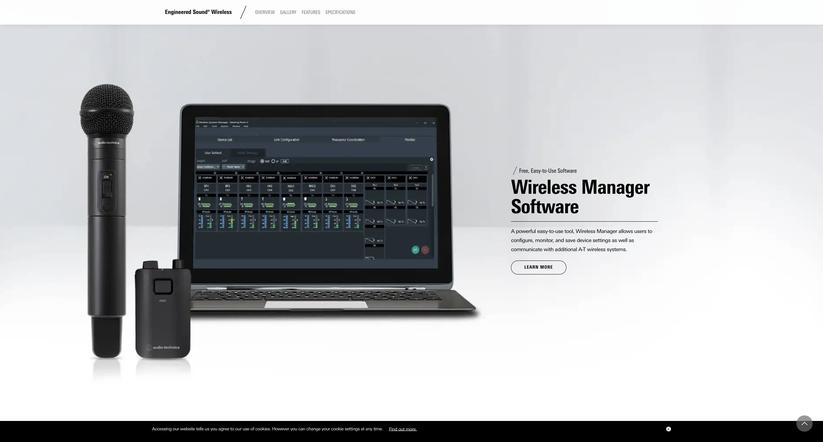 Task type: locate. For each thing, give the bounding box(es) containing it.
0 horizontal spatial you
[[210, 427, 217, 432]]

cookie
[[331, 427, 344, 432]]

tool,
[[565, 229, 575, 235]]

as left the well
[[612, 238, 617, 244]]

users
[[634, 229, 646, 235]]

1 vertical spatial settings
[[345, 427, 360, 432]]

1 our from the left
[[173, 427, 179, 432]]

more.
[[406, 427, 417, 432]]

any
[[366, 427, 372, 432]]

0 vertical spatial settings
[[593, 238, 611, 244]]

1 vertical spatial to
[[230, 427, 234, 432]]

manager
[[597, 229, 617, 235]]

to
[[648, 229, 652, 235], [230, 427, 234, 432]]

1 vertical spatial use
[[243, 427, 249, 432]]

wireless
[[587, 247, 606, 253]]

settings inside a powerful easy-to-use tool, wireless manager allows users to configure, monitor, and save device settings as well as communicate with additional a-t wireless systems.
[[593, 238, 611, 244]]

1 horizontal spatial as
[[629, 238, 634, 244]]

0 horizontal spatial as
[[612, 238, 617, 244]]

0 vertical spatial to
[[648, 229, 652, 235]]

website
[[180, 427, 195, 432]]

to right users
[[648, 229, 652, 235]]

as right the well
[[629, 238, 634, 244]]

use left of
[[243, 427, 249, 432]]

cookies.
[[255, 427, 271, 432]]

use
[[555, 229, 563, 235], [243, 427, 249, 432]]

settings left at
[[345, 427, 360, 432]]

0 horizontal spatial wireless
[[211, 9, 232, 16]]

our left website
[[173, 427, 179, 432]]

to right agree
[[230, 427, 234, 432]]

wireless
[[211, 9, 232, 16], [576, 229, 595, 235]]

0 vertical spatial use
[[555, 229, 563, 235]]

learn
[[524, 265, 539, 270]]

1 horizontal spatial settings
[[593, 238, 611, 244]]

0 horizontal spatial settings
[[345, 427, 360, 432]]

1 as from the left
[[612, 238, 617, 244]]

you right us
[[210, 427, 217, 432]]

you left can
[[290, 427, 297, 432]]

you
[[210, 427, 217, 432], [290, 427, 297, 432]]

0 horizontal spatial use
[[243, 427, 249, 432]]

more
[[540, 265, 553, 270]]

well
[[618, 238, 628, 244]]

configure,
[[511, 238, 534, 244]]

settings down manager
[[593, 238, 611, 244]]

your
[[322, 427, 330, 432]]

additional
[[555, 247, 577, 253]]

1 horizontal spatial our
[[235, 427, 242, 432]]

as
[[612, 238, 617, 244], [629, 238, 634, 244]]

learn more link
[[511, 261, 566, 275]]

learn more
[[524, 265, 553, 270]]

2 our from the left
[[235, 427, 242, 432]]

wireless right sound®
[[211, 9, 232, 16]]

our left of
[[235, 427, 242, 432]]

use up and
[[555, 229, 563, 235]]

settings
[[593, 238, 611, 244], [345, 427, 360, 432]]

agree
[[218, 427, 229, 432]]

0 vertical spatial wireless
[[211, 9, 232, 16]]

at
[[361, 427, 364, 432]]

us
[[205, 427, 209, 432]]

0 horizontal spatial our
[[173, 427, 179, 432]]

1 vertical spatial wireless
[[576, 229, 595, 235]]

of
[[250, 427, 254, 432]]

1 horizontal spatial use
[[555, 229, 563, 235]]

1 horizontal spatial you
[[290, 427, 297, 432]]

wireless up device
[[576, 229, 595, 235]]

time.
[[374, 427, 383, 432]]

our
[[173, 427, 179, 432], [235, 427, 242, 432]]

monitor,
[[535, 238, 554, 244]]

accessing our website tells us you agree to our use of cookies. however you can change your cookie settings at any time.
[[152, 427, 384, 432]]

communicate
[[511, 247, 542, 253]]

1 horizontal spatial to
[[648, 229, 652, 235]]

0 horizontal spatial to
[[230, 427, 234, 432]]

specifications
[[326, 9, 355, 15]]

1 horizontal spatial wireless
[[576, 229, 595, 235]]



Task type: vqa. For each thing, say whether or not it's contained in the screenshot.
'Gallery'
yes



Task type: describe. For each thing, give the bounding box(es) containing it.
find out more.
[[389, 427, 417, 432]]

features
[[302, 9, 320, 15]]

with
[[544, 247, 554, 253]]

2 you from the left
[[290, 427, 297, 432]]

however
[[272, 427, 289, 432]]

accessing
[[152, 427, 172, 432]]

and
[[555, 238, 564, 244]]

easy-
[[537, 229, 549, 235]]

overview
[[255, 9, 275, 15]]

wireless inside a powerful easy-to-use tool, wireless manager allows users to configure, monitor, and save device settings as well as communicate with additional a-t wireless systems.
[[576, 229, 595, 235]]

divider line image
[[237, 6, 250, 19]]

1 you from the left
[[210, 427, 217, 432]]

find out more. link
[[384, 424, 422, 434]]

out
[[398, 427, 405, 432]]

can
[[298, 427, 305, 432]]

systems.
[[607, 247, 627, 253]]

t
[[583, 247, 586, 253]]

a
[[511, 229, 515, 235]]

to-
[[549, 229, 555, 235]]

engineered
[[165, 9, 191, 16]]

use inside a powerful easy-to-use tool, wireless manager allows users to configure, monitor, and save device settings as well as communicate with additional a-t wireless systems.
[[555, 229, 563, 235]]

device
[[577, 238, 591, 244]]

learn more button
[[511, 261, 566, 275]]

a-
[[578, 247, 583, 253]]

powerful
[[516, 229, 536, 235]]

arrow up image
[[802, 421, 808, 427]]

allows
[[619, 229, 633, 235]]

find
[[389, 427, 397, 432]]

save
[[565, 238, 576, 244]]

engineered sound® wireless
[[165, 9, 232, 16]]

2 as from the left
[[629, 238, 634, 244]]

to inside a powerful easy-to-use tool, wireless manager allows users to configure, monitor, and save device settings as well as communicate with additional a-t wireless systems.
[[648, 229, 652, 235]]

gallery
[[280, 9, 296, 15]]

a powerful easy-to-use tool, wireless manager allows users to configure, monitor, and save device settings as well as communicate with additional a-t wireless systems.
[[511, 229, 652, 253]]

sound®
[[193, 9, 210, 16]]

cross image
[[667, 428, 670, 431]]

change
[[306, 427, 321, 432]]

tells
[[196, 427, 204, 432]]



